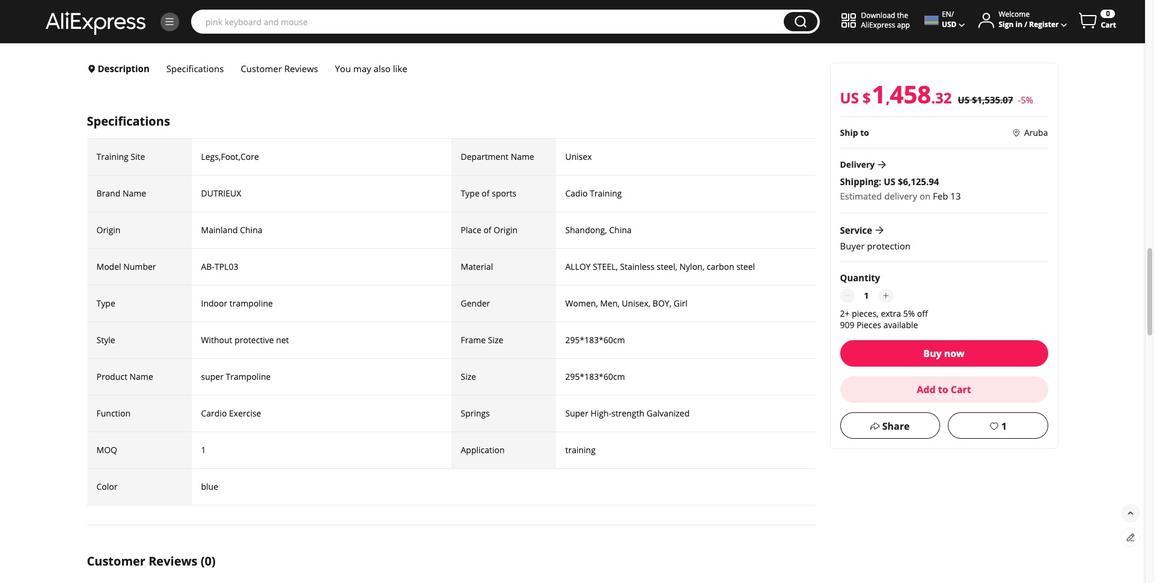 Task type: vqa. For each thing, say whether or not it's contained in the screenshot.
style
yes



Task type: locate. For each thing, give the bounding box(es) containing it.
0 vertical spatial training
[[96, 151, 128, 162]]

mainland
[[201, 224, 238, 236]]

name right brand
[[123, 188, 146, 199]]

type for type
[[96, 298, 115, 309]]

1 horizontal spatial training
[[590, 188, 622, 199]]

0 horizontal spatial origin
[[96, 224, 121, 236]]

0 vertical spatial to
[[860, 127, 869, 138]]

buyer
[[840, 240, 865, 252]]

295*183*60cm down women,
[[565, 334, 625, 346]]

5%
[[1021, 94, 1034, 106], [903, 308, 915, 319]]

1 horizontal spatial origin
[[494, 224, 518, 236]]

2 origin from the left
[[494, 224, 518, 236]]

2 vertical spatial name
[[130, 371, 153, 382]]

0 horizontal spatial us
[[840, 88, 859, 108]]

1 vertical spatial reviews
[[149, 553, 198, 569]]

super
[[565, 408, 589, 419]]

5% left off
[[903, 308, 915, 319]]

2 china from the left
[[609, 224, 632, 236]]

name for product name
[[130, 371, 153, 382]]

/
[[952, 9, 954, 19], [1025, 19, 1028, 30]]

2 295*183*60cm from the top
[[565, 371, 625, 382]]

type up style
[[96, 298, 115, 309]]

cadio
[[565, 188, 588, 199]]

1 vertical spatial 295*183*60cm
[[565, 371, 625, 382]]

china right mainland
[[240, 224, 262, 236]]

delivery
[[884, 190, 917, 202]]

origin right place
[[494, 224, 518, 236]]

super high-strength galvanized
[[565, 408, 690, 419]]

,
[[886, 88, 890, 108]]

1 horizontal spatial us
[[884, 176, 896, 188]]

-
[[1018, 94, 1021, 106]]

/ right in
[[1025, 19, 1028, 30]]

department
[[461, 151, 509, 162]]

0 vertical spatial 295*183*60cm
[[565, 334, 625, 346]]

1 horizontal spatial 5%
[[1021, 94, 1034, 106]]

of left sports
[[482, 188, 490, 199]]

origin
[[96, 224, 121, 236], [494, 224, 518, 236]]

specifications down 1sqid_b icon
[[166, 63, 224, 75]]

0 vertical spatial reviews
[[284, 63, 318, 75]]

reviews left (0)
[[149, 553, 198, 569]]

1 horizontal spatial type
[[461, 188, 480, 199]]

1 horizontal spatial customer
[[241, 63, 282, 75]]

.
[[931, 88, 935, 108]]

0 horizontal spatial size
[[461, 371, 476, 382]]

dutrieux
[[201, 188, 241, 199]]

model
[[96, 261, 121, 272]]

1 horizontal spatial to
[[938, 383, 948, 396]]

0 horizontal spatial cart
[[951, 383, 971, 396]]

$6,125.94
[[898, 176, 939, 188]]

type
[[461, 188, 480, 199], [96, 298, 115, 309]]

download
[[861, 10, 895, 20]]

unisex
[[565, 151, 592, 162]]

cart inside button
[[951, 383, 971, 396]]

0 horizontal spatial type
[[96, 298, 115, 309]]

high-
[[591, 408, 612, 419]]

size down frame
[[461, 371, 476, 382]]

1 china from the left
[[240, 224, 262, 236]]

customer
[[241, 63, 282, 75], [87, 553, 145, 569]]

1 vertical spatial type
[[96, 298, 115, 309]]

0 vertical spatial customer
[[241, 63, 282, 75]]

13
[[951, 190, 961, 202]]

of for sports
[[482, 188, 490, 199]]

origin down brand
[[96, 224, 121, 236]]

1 vertical spatial cart
[[951, 383, 971, 396]]

stainless
[[620, 261, 655, 272]]

size right frame
[[488, 334, 503, 346]]

1 vertical spatial 5%
[[903, 308, 915, 319]]

1 vertical spatial size
[[461, 371, 476, 382]]

/ right the
[[952, 9, 954, 19]]

tpl03
[[215, 261, 238, 272]]

gender
[[461, 298, 490, 309]]

us $ 1 , 4 5 8 . 3 2 us $1,535.07 -5%
[[840, 78, 1034, 111]]

to for ship
[[860, 127, 869, 138]]

of
[[482, 188, 490, 199], [484, 224, 492, 236]]

pieces
[[857, 319, 882, 331]]

5% up aruba
[[1021, 94, 1034, 106]]

to
[[860, 127, 869, 138], [938, 383, 948, 396]]

0 vertical spatial 5%
[[1021, 94, 1034, 106]]

description
[[98, 63, 150, 75]]

5% inside us $ 1 , 4 5 8 . 3 2 us $1,535.07 -5%
[[1021, 94, 1034, 106]]

0 cart
[[1101, 8, 1116, 30]]

$
[[863, 88, 871, 108]]

0 horizontal spatial training
[[96, 151, 128, 162]]

to inside button
[[938, 383, 948, 396]]

0 vertical spatial of
[[482, 188, 490, 199]]

training left site
[[96, 151, 128, 162]]

name right product
[[130, 371, 153, 382]]

0 horizontal spatial customer
[[87, 553, 145, 569]]

specifications up training site
[[87, 113, 170, 129]]

specifications
[[166, 63, 224, 75], [87, 113, 170, 129]]

specifications link
[[158, 57, 232, 80]]

ship to
[[840, 127, 869, 138]]

0 horizontal spatial reviews
[[149, 553, 198, 569]]

1 295*183*60cm from the top
[[565, 334, 625, 346]]

cart down 0
[[1101, 20, 1116, 30]]

1 horizontal spatial reviews
[[284, 63, 318, 75]]

on
[[920, 190, 931, 202]]

0 horizontal spatial 5%
[[903, 308, 915, 319]]

1 vertical spatial name
[[123, 188, 146, 199]]

product name
[[96, 371, 153, 382]]

name for department name
[[511, 151, 534, 162]]

cadio training
[[565, 188, 622, 199]]

pink keyboard and mouse text field
[[200, 16, 778, 28]]

2 horizontal spatial 1
[[1002, 420, 1007, 433]]

295*183*60cm for frame size
[[565, 334, 625, 346]]

trampoline
[[226, 371, 271, 382]]

strength
[[612, 408, 645, 419]]

2+ pieces, extra 5% off 909 pieces available
[[840, 308, 928, 331]]

0 vertical spatial name
[[511, 151, 534, 162]]

customer inside customer reviews link
[[241, 63, 282, 75]]

to for add
[[938, 383, 948, 396]]

3
[[935, 88, 944, 108]]

0 horizontal spatial /
[[952, 9, 954, 19]]

training right cadio
[[590, 188, 622, 199]]

reviews left the you
[[284, 63, 318, 75]]

1 vertical spatial to
[[938, 383, 948, 396]]

to right ship
[[860, 127, 869, 138]]

extra
[[881, 308, 901, 319]]

2 horizontal spatial us
[[958, 94, 970, 106]]

you may also like
[[335, 63, 410, 75]]

size
[[488, 334, 503, 346], [461, 371, 476, 382]]

1 horizontal spatial size
[[488, 334, 503, 346]]

type left sports
[[461, 188, 480, 199]]

also
[[374, 63, 391, 75]]

training
[[96, 151, 128, 162], [590, 188, 622, 199]]

china right the shandong,
[[609, 224, 632, 236]]

place of origin
[[461, 224, 518, 236]]

sign
[[999, 19, 1014, 30]]

share
[[882, 420, 910, 433]]

1 vertical spatial of
[[484, 224, 492, 236]]

2
[[944, 88, 952, 108]]

name right the department in the left of the page
[[511, 151, 534, 162]]

us up delivery
[[884, 176, 896, 188]]

shandong,
[[565, 224, 607, 236]]

indoor trampoline
[[201, 298, 273, 309]]

us left $
[[840, 88, 859, 108]]

0 horizontal spatial china
[[240, 224, 262, 236]]

to right add
[[938, 383, 948, 396]]

us
[[840, 88, 859, 108], [958, 94, 970, 106], [884, 176, 896, 188]]

available
[[884, 319, 918, 331]]

0 vertical spatial 1
[[872, 78, 886, 111]]

0 horizontal spatial to
[[860, 127, 869, 138]]

estimated
[[840, 190, 882, 202]]

1 vertical spatial customer
[[87, 553, 145, 569]]

0 vertical spatial specifications
[[166, 63, 224, 75]]

off
[[917, 308, 928, 319]]

steel,
[[593, 261, 618, 272]]

buy
[[924, 347, 942, 360]]

909
[[840, 319, 855, 331]]

cart right add
[[951, 383, 971, 396]]

0 vertical spatial type
[[461, 188, 480, 199]]

2 vertical spatial 1
[[201, 444, 206, 456]]

295*183*60cm up high-
[[565, 371, 625, 382]]

blue
[[201, 481, 218, 492]]

women, men, unisex, boy, girl
[[565, 298, 688, 309]]

of right place
[[484, 224, 492, 236]]

girl
[[674, 298, 688, 309]]

type for type of sports
[[461, 188, 480, 199]]

us right 2
[[958, 94, 970, 106]]

None button
[[784, 12, 818, 31]]

1 horizontal spatial china
[[609, 224, 632, 236]]

ab-
[[201, 261, 215, 272]]

None text field
[[857, 289, 876, 303]]

carbon
[[707, 261, 734, 272]]

1 horizontal spatial cart
[[1101, 20, 1116, 30]]



Task type: describe. For each thing, give the bounding box(es) containing it.
customer for customer reviews
[[241, 63, 282, 75]]

0
[[1106, 8, 1110, 19]]

place
[[461, 224, 481, 236]]

buyer protection
[[840, 240, 911, 252]]

buy now
[[924, 347, 965, 360]]

specifications inside specifications link
[[166, 63, 224, 75]]

application
[[461, 444, 505, 456]]

customer reviews link
[[232, 57, 327, 80]]

aruba
[[1024, 127, 1048, 138]]

app
[[897, 20, 910, 30]]

nylon,
[[680, 261, 705, 272]]

training site
[[96, 151, 145, 162]]

name for brand name
[[123, 188, 146, 199]]

steel
[[737, 261, 755, 272]]

description link
[[87, 57, 158, 80]]

may
[[353, 63, 371, 75]]

steel,
[[657, 261, 677, 272]]

ab-tpl03
[[201, 261, 238, 272]]

mainland china
[[201, 224, 262, 236]]

customer reviews
[[241, 63, 318, 75]]

customer reviews (0)
[[87, 553, 216, 569]]

without protective net
[[201, 334, 289, 346]]

5% inside 2+ pieces, extra 5% off 909 pieces available
[[903, 308, 915, 319]]

buy now button
[[840, 340, 1048, 367]]

in
[[1016, 19, 1023, 30]]

add to cart button
[[840, 377, 1048, 403]]

product
[[96, 371, 127, 382]]

alloy
[[565, 261, 591, 272]]

$1,535.07
[[972, 94, 1013, 106]]

of for origin
[[484, 224, 492, 236]]

0 horizontal spatial 1
[[201, 444, 206, 456]]

pieces,
[[852, 308, 879, 319]]

brand
[[96, 188, 120, 199]]

site
[[131, 151, 145, 162]]

8
[[918, 78, 931, 111]]

indoor
[[201, 298, 227, 309]]

quantity
[[840, 272, 880, 284]]

galvanized
[[647, 408, 690, 419]]

sports
[[492, 188, 517, 199]]

china for shandong, china
[[609, 224, 632, 236]]

usd
[[942, 19, 957, 30]]

en /
[[942, 9, 954, 19]]

without
[[201, 334, 232, 346]]

moq
[[96, 444, 117, 456]]

(0)
[[201, 553, 216, 569]]

frame size
[[461, 334, 503, 346]]

number
[[123, 261, 156, 272]]

springs
[[461, 408, 490, 419]]

net
[[276, 334, 289, 346]]

reviews for customer reviews (0)
[[149, 553, 198, 569]]

cardio
[[201, 408, 227, 419]]

exercise
[[229, 408, 261, 419]]

material
[[461, 261, 493, 272]]

unisex,
[[622, 298, 651, 309]]

2+
[[840, 308, 850, 319]]

us inside shipping: us $6,125.94 estimated delivery on feb 13
[[884, 176, 896, 188]]

service
[[840, 224, 872, 236]]

0 vertical spatial size
[[488, 334, 503, 346]]

add
[[917, 383, 936, 396]]

1 vertical spatial training
[[590, 188, 622, 199]]

training
[[565, 444, 596, 456]]

4
[[890, 78, 904, 111]]

reviews for customer reviews
[[284, 63, 318, 75]]

super
[[201, 371, 224, 382]]

en
[[942, 9, 952, 19]]

china for mainland china
[[240, 224, 262, 236]]

1sqid_b image
[[164, 16, 175, 27]]

add to cart
[[917, 383, 971, 396]]

welcome
[[999, 9, 1030, 19]]

delivery
[[840, 159, 875, 170]]

aliexpress
[[861, 20, 895, 30]]

protective
[[235, 334, 274, 346]]

295*183*60cm for size
[[565, 371, 625, 382]]

1 vertical spatial specifications
[[87, 113, 170, 129]]

5
[[904, 78, 918, 111]]

sign in / register
[[999, 19, 1059, 30]]

1 horizontal spatial /
[[1025, 19, 1028, 30]]

0 vertical spatial cart
[[1101, 20, 1116, 30]]

1 horizontal spatial 1
[[872, 78, 886, 111]]

legs,foot,core
[[201, 151, 259, 162]]

alloy steel, stainless steel, nylon, carbon steel
[[565, 261, 755, 272]]

women,
[[565, 298, 598, 309]]

like
[[393, 63, 407, 75]]

style
[[96, 334, 115, 346]]

protection
[[867, 240, 911, 252]]

frame
[[461, 334, 486, 346]]

department name
[[461, 151, 534, 162]]

1 origin from the left
[[96, 224, 121, 236]]

1 vertical spatial 1
[[1002, 420, 1007, 433]]

customer for customer reviews (0)
[[87, 553, 145, 569]]

register
[[1029, 19, 1059, 30]]



